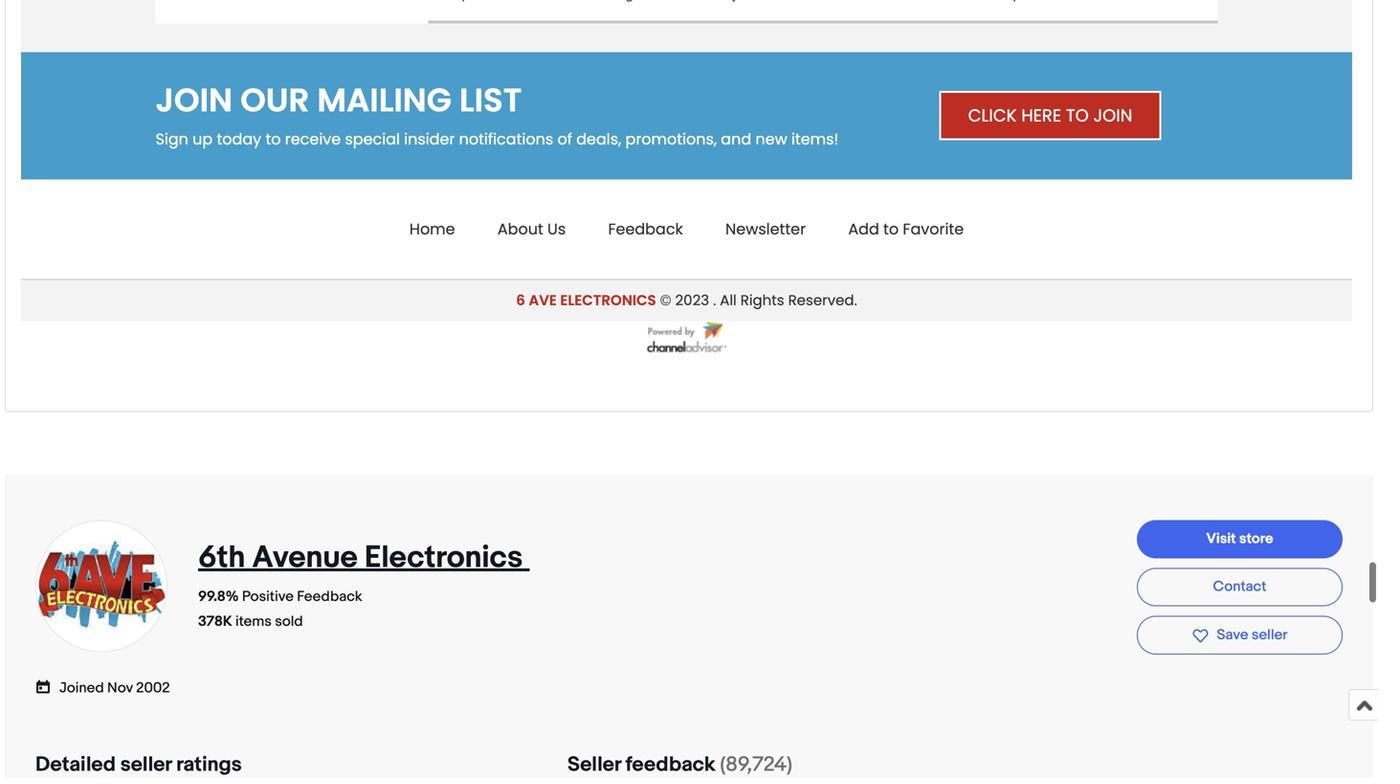 Task type: describe. For each thing, give the bounding box(es) containing it.
6th avenue electronics
[[198, 540, 523, 577]]

electronics
[[365, 540, 523, 577]]

visit store link
[[1137, 520, 1343, 559]]

contact link
[[1137, 568, 1343, 607]]

99.8%
[[198, 588, 239, 606]]

2002
[[136, 680, 170, 697]]

visit
[[1207, 530, 1237, 548]]

feedback
[[626, 753, 716, 778]]

ratings
[[176, 753, 242, 778]]

joined
[[59, 680, 104, 697]]

avenue
[[252, 540, 358, 577]]

visit store
[[1207, 530, 1274, 548]]

seller for detailed
[[120, 753, 172, 778]]

positive
[[242, 588, 294, 606]]

seller feedback (89,724)
[[568, 753, 793, 778]]

contact
[[1214, 578, 1267, 596]]

save seller button
[[1137, 616, 1343, 655]]

save
[[1217, 627, 1249, 644]]

save seller
[[1217, 627, 1288, 644]]



Task type: locate. For each thing, give the bounding box(es) containing it.
1 vertical spatial seller
[[120, 753, 172, 778]]

nov
[[107, 680, 133, 697]]

text__icon wrapper image
[[35, 678, 59, 695]]

(89,724)
[[720, 753, 793, 778]]

detailed
[[35, 753, 116, 778]]

0 vertical spatial seller
[[1252, 627, 1288, 644]]

6th avenue electronics link
[[198, 540, 530, 577]]

seller for save
[[1252, 627, 1288, 644]]

feedback
[[297, 588, 363, 606]]

seller
[[1252, 627, 1288, 644], [120, 753, 172, 778]]

store
[[1240, 530, 1274, 548]]

0 horizontal spatial seller
[[120, 753, 172, 778]]

items
[[236, 613, 272, 631]]

6th
[[198, 540, 245, 577]]

1 horizontal spatial seller
[[1252, 627, 1288, 644]]

seller left ratings
[[120, 753, 172, 778]]

seller inside button
[[1252, 627, 1288, 644]]

6th avenue electronics image
[[34, 519, 169, 654]]

joined nov 2002
[[59, 680, 170, 697]]

seller right save
[[1252, 627, 1288, 644]]

sold
[[275, 613, 303, 631]]

99.8% positive feedback 378k items sold
[[198, 588, 363, 631]]

detailed seller ratings
[[35, 753, 242, 778]]

seller
[[568, 753, 621, 778]]

378k
[[198, 613, 232, 631]]



Task type: vqa. For each thing, say whether or not it's contained in the screenshot.
leftmost 'seller'
yes



